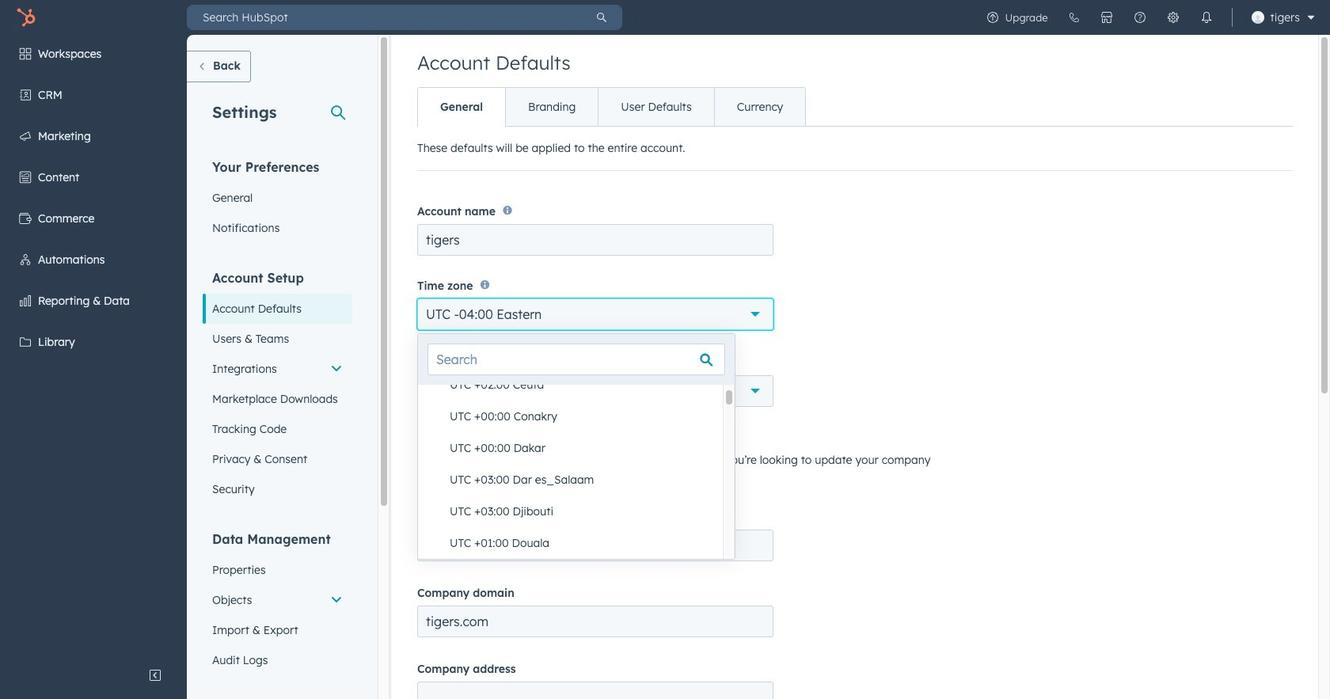 Task type: describe. For each thing, give the bounding box(es) containing it.
0 horizontal spatial menu
[[0, 35, 187, 660]]

Search search field
[[428, 344, 725, 375]]

marketplaces image
[[1101, 11, 1113, 24]]

your preferences element
[[203, 158, 352, 243]]

settings image
[[1167, 11, 1180, 24]]

account setup element
[[203, 269, 352, 505]]



Task type: vqa. For each thing, say whether or not it's contained in the screenshot.
Analytics
no



Task type: locate. For each thing, give the bounding box(es) containing it.
None field
[[418, 334, 735, 559]]

Search HubSpot search field
[[187, 5, 581, 30]]

help image
[[1134, 11, 1146, 24]]

menu
[[976, 0, 1321, 35], [0, 35, 187, 660]]

1 horizontal spatial menu
[[976, 0, 1321, 35]]

notifications image
[[1200, 11, 1213, 24]]

data management element
[[203, 531, 352, 676]]

howard n/a image
[[1252, 11, 1264, 24]]

navigation
[[417, 87, 807, 127]]

None text field
[[417, 224, 774, 256]]

None text field
[[417, 530, 774, 562], [417, 606, 774, 638], [417, 682, 774, 699], [417, 530, 774, 562], [417, 606, 774, 638], [417, 682, 774, 699]]

list box
[[418, 369, 735, 559]]



